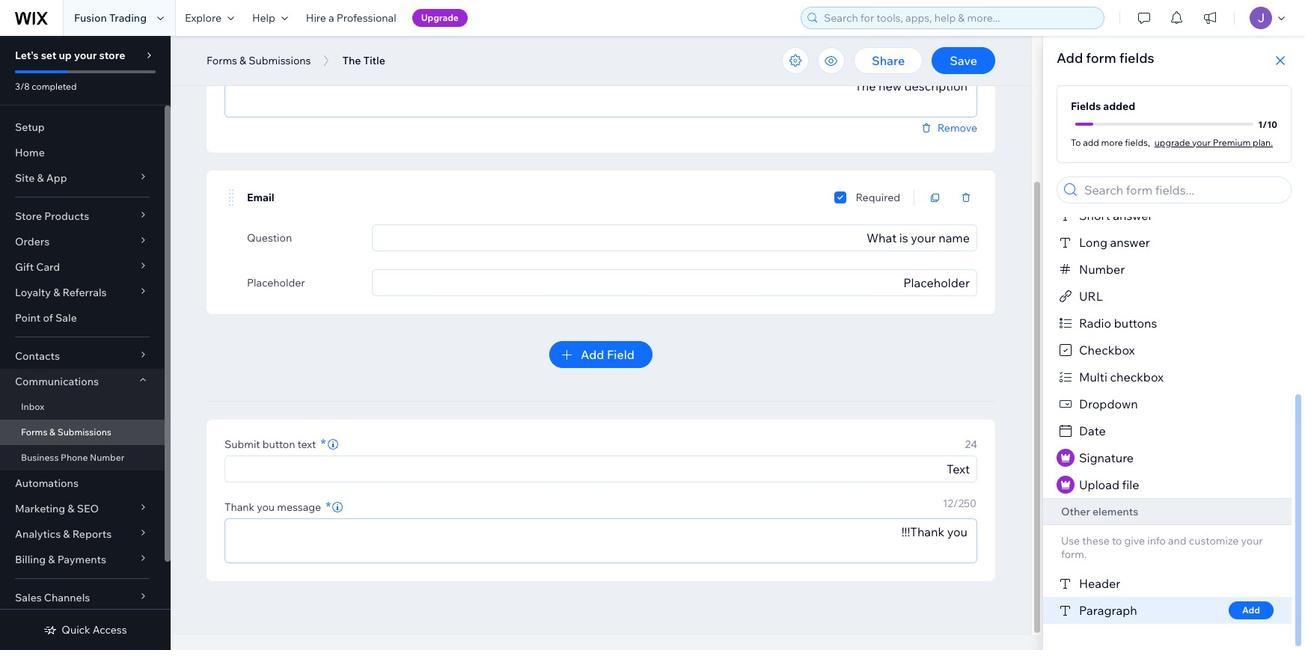 Task type: vqa. For each thing, say whether or not it's contained in the screenshot.
marketing & seo dropdown button &
yes



Task type: describe. For each thing, give the bounding box(es) containing it.
form
[[1087, 49, 1117, 67]]

info
[[1148, 535, 1167, 548]]

orders
[[15, 235, 50, 249]]

contacts
[[15, 350, 60, 363]]

answer for long answer
[[1111, 235, 1151, 250]]

help
[[252, 11, 275, 25]]

Search form fields... field
[[1081, 177, 1287, 203]]

remove button
[[920, 121, 978, 135]]

& for loyalty & referrals popup button
[[53, 286, 60, 300]]

marketing & seo
[[15, 502, 99, 516]]

channels
[[44, 592, 90, 605]]

/ for 19
[[947, 51, 952, 64]]

explore
[[185, 11, 222, 25]]

placeholder
[[247, 276, 305, 290]]

sales
[[15, 592, 42, 605]]

the title button
[[335, 49, 393, 72]]

use these to give info and customize your form.
[[1062, 535, 1264, 562]]

description
[[253, 55, 308, 68]]

add field
[[581, 347, 635, 362]]

gift card
[[15, 261, 60, 274]]

point of sale link
[[0, 306, 165, 331]]

radio buttons
[[1080, 316, 1158, 331]]

access
[[93, 624, 127, 637]]

to
[[1113, 535, 1123, 548]]

& for analytics & reports popup button on the bottom left of page
[[63, 528, 70, 541]]

250
[[959, 497, 977, 511]]

number inside sidebar element
[[90, 452, 125, 464]]

quick
[[62, 624, 90, 637]]

communications
[[15, 375, 99, 389]]

signature
[[1080, 451, 1135, 466]]

a
[[329, 11, 334, 25]]

forms & submissions for forms & submissions "button"
[[207, 54, 311, 67]]

multi
[[1080, 370, 1108, 385]]

checkbox
[[1080, 343, 1136, 358]]

checkbox
[[1111, 370, 1164, 385]]

your inside 'use these to give info and customize your form.'
[[1242, 535, 1264, 548]]

form description
[[225, 55, 308, 68]]

sales channels button
[[0, 586, 165, 611]]

1000
[[952, 51, 977, 64]]

add form fields
[[1057, 49, 1155, 67]]

to
[[1072, 137, 1082, 148]]

thank you message *
[[225, 499, 331, 516]]

let's
[[15, 49, 39, 62]]

email
[[247, 191, 275, 204]]

multi checkbox
[[1080, 370, 1164, 385]]

19
[[936, 51, 947, 64]]

home link
[[0, 140, 165, 165]]

let's set up your store
[[15, 49, 125, 62]]

upgrade
[[1155, 137, 1191, 148]]

required
[[856, 191, 901, 204]]

business phone number link
[[0, 446, 165, 471]]

& for the site & app dropdown button
[[37, 171, 44, 185]]

seo
[[77, 502, 99, 516]]

10
[[1268, 119, 1278, 130]]

add
[[1084, 137, 1100, 148]]

setup
[[15, 121, 45, 134]]

the
[[343, 54, 361, 67]]

fields
[[1072, 100, 1102, 113]]

long
[[1080, 235, 1108, 250]]

short
[[1080, 208, 1111, 223]]

Search for tools, apps, help & more... field
[[820, 7, 1100, 28]]

answer for short answer
[[1114, 208, 1154, 223]]

upload file
[[1080, 478, 1140, 493]]

store
[[15, 210, 42, 223]]

add for add form fields
[[1057, 49, 1084, 67]]

24
[[966, 438, 978, 452]]

date
[[1080, 424, 1107, 439]]

site & app
[[15, 171, 67, 185]]

billing
[[15, 553, 46, 567]]

& for marketing & seo dropdown button
[[68, 502, 75, 516]]

& for billing & payments dropdown button
[[48, 553, 55, 567]]

loyalty
[[15, 286, 51, 300]]

marketing
[[15, 502, 65, 516]]

added
[[1104, 100, 1136, 113]]

& for forms & submissions link
[[50, 427, 55, 438]]

upload
[[1080, 478, 1120, 493]]

these
[[1083, 535, 1110, 548]]

fusion trading
[[74, 11, 147, 25]]

forms & submissions for forms & submissions link
[[21, 427, 111, 438]]

give
[[1125, 535, 1146, 548]]

add field button
[[550, 341, 653, 368]]



Task type: locate. For each thing, give the bounding box(es) containing it.
billing & payments button
[[0, 547, 165, 573]]

&
[[240, 54, 247, 67], [37, 171, 44, 185], [53, 286, 60, 300], [50, 427, 55, 438], [68, 502, 75, 516], [63, 528, 70, 541], [48, 553, 55, 567]]

& left the reports
[[63, 528, 70, 541]]

0 vertical spatial /
[[947, 51, 952, 64]]

0 vertical spatial submissions
[[249, 54, 311, 67]]

your right 'upgrade'
[[1193, 137, 1212, 148]]

your
[[74, 49, 97, 62], [1193, 137, 1212, 148], [1242, 535, 1264, 548]]

& inside popup button
[[53, 286, 60, 300]]

phone
[[61, 452, 88, 464]]

field
[[607, 347, 635, 362]]

1 horizontal spatial forms
[[207, 54, 237, 67]]

Type your question here... field
[[377, 225, 973, 251]]

upgrade
[[421, 12, 459, 23]]

forms down explore
[[207, 54, 237, 67]]

0 horizontal spatial forms & submissions
[[21, 427, 111, 438]]

forms inside sidebar element
[[21, 427, 47, 438]]

3/8 completed
[[15, 81, 77, 92]]

submissions down inbox link
[[57, 427, 111, 438]]

elements
[[1093, 505, 1139, 519]]

submit
[[225, 438, 260, 452]]

/ for 12
[[954, 497, 959, 511]]

0 horizontal spatial submissions
[[57, 427, 111, 438]]

* for submit button text *
[[321, 436, 326, 453]]

1 horizontal spatial /
[[954, 497, 959, 511]]

url
[[1080, 289, 1104, 304]]

other elements
[[1062, 505, 1139, 519]]

answer up long answer
[[1114, 208, 1154, 223]]

forms & submissions down the help
[[207, 54, 311, 67]]

* for thank you message *
[[326, 499, 331, 516]]

your inside sidebar element
[[74, 49, 97, 62]]

& inside dropdown button
[[48, 553, 55, 567]]

fusion
[[74, 11, 107, 25]]

& inside dropdown button
[[37, 171, 44, 185]]

submit button text *
[[225, 436, 326, 453]]

2 horizontal spatial /
[[1263, 119, 1268, 130]]

answer
[[1114, 208, 1154, 223], [1111, 235, 1151, 250]]

analytics & reports button
[[0, 522, 165, 547]]

professional
[[337, 11, 397, 25]]

submissions
[[249, 54, 311, 67], [57, 427, 111, 438]]

forms down inbox
[[21, 427, 47, 438]]

marketing & seo button
[[0, 496, 165, 522]]

sidebar element
[[0, 36, 171, 651]]

0 vertical spatial add
[[1057, 49, 1084, 67]]

add button
[[1230, 602, 1274, 620]]

contacts button
[[0, 344, 165, 369]]

gift
[[15, 261, 34, 274]]

completed
[[32, 81, 77, 92]]

add for add field
[[581, 347, 605, 362]]

forms for forms & submissions link
[[21, 427, 47, 438]]

1 vertical spatial number
[[90, 452, 125, 464]]

inbox
[[21, 401, 45, 413]]

forms & submissions link
[[0, 420, 165, 446]]

automations link
[[0, 471, 165, 496]]

0 vertical spatial forms & submissions
[[207, 54, 311, 67]]

1
[[1259, 119, 1263, 130]]

0 vertical spatial your
[[74, 49, 97, 62]]

payments
[[57, 553, 106, 567]]

19 / 1000
[[936, 51, 977, 64]]

short answer
[[1080, 208, 1154, 223]]

save
[[950, 53, 978, 68]]

2 horizontal spatial your
[[1242, 535, 1264, 548]]

forms & submissions up business phone number
[[21, 427, 111, 438]]

up
[[59, 49, 72, 62]]

& left description
[[240, 54, 247, 67]]

message
[[277, 501, 321, 514]]

2 vertical spatial add
[[1243, 605, 1261, 616]]

1 horizontal spatial add
[[1057, 49, 1084, 67]]

& right loyalty
[[53, 286, 60, 300]]

Add placeholder text… field
[[377, 270, 973, 296]]

other
[[1062, 505, 1091, 519]]

thank
[[225, 501, 255, 514]]

text
[[298, 438, 316, 452]]

number right phone
[[90, 452, 125, 464]]

1 horizontal spatial number
[[1080, 262, 1126, 277]]

* right the text
[[321, 436, 326, 453]]

& inside popup button
[[63, 528, 70, 541]]

1 vertical spatial submissions
[[57, 427, 111, 438]]

use
[[1062, 535, 1081, 548]]

None checkbox
[[835, 189, 847, 207]]

1 horizontal spatial submissions
[[249, 54, 311, 67]]

loyalty & referrals
[[15, 286, 107, 300]]

forms for forms & submissions "button"
[[207, 54, 237, 67]]

0 horizontal spatial your
[[74, 49, 97, 62]]

2 vertical spatial your
[[1242, 535, 1264, 548]]

save button
[[932, 47, 996, 74]]

fields,
[[1126, 137, 1151, 148]]

2 horizontal spatial add
[[1243, 605, 1261, 616]]

sale
[[55, 312, 77, 325]]

/
[[947, 51, 952, 64], [1263, 119, 1268, 130], [954, 497, 959, 511]]

& left seo
[[68, 502, 75, 516]]

0 vertical spatial answer
[[1114, 208, 1154, 223]]

0 vertical spatial forms
[[207, 54, 237, 67]]

Add a short description... text field
[[225, 73, 977, 117]]

submissions for forms & submissions link
[[57, 427, 111, 438]]

12 / 250
[[943, 497, 977, 511]]

1 vertical spatial /
[[1263, 119, 1268, 130]]

communications button
[[0, 369, 165, 395]]

products
[[44, 210, 89, 223]]

reports
[[72, 528, 112, 541]]

customize
[[1190, 535, 1240, 548]]

buttons
[[1115, 316, 1158, 331]]

1 horizontal spatial forms & submissions
[[207, 54, 311, 67]]

add inside button
[[581, 347, 605, 362]]

0 vertical spatial number
[[1080, 262, 1126, 277]]

point of sale
[[15, 312, 77, 325]]

1 vertical spatial forms & submissions
[[21, 427, 111, 438]]

2 vertical spatial /
[[954, 497, 959, 511]]

share
[[872, 53, 905, 68]]

store products button
[[0, 204, 165, 229]]

/ for 1
[[1263, 119, 1268, 130]]

1 vertical spatial *
[[326, 499, 331, 516]]

0 horizontal spatial number
[[90, 452, 125, 464]]

remove
[[938, 121, 978, 135]]

12
[[943, 497, 954, 511]]

your right 'customize'
[[1242, 535, 1264, 548]]

& inside dropdown button
[[68, 502, 75, 516]]

1 / 10
[[1259, 119, 1278, 130]]

hire a professional link
[[297, 0, 406, 36]]

& for forms & submissions "button"
[[240, 54, 247, 67]]

& right site
[[37, 171, 44, 185]]

paragraph
[[1080, 604, 1138, 619]]

1 vertical spatial add
[[581, 347, 605, 362]]

you
[[257, 501, 275, 514]]

3/8
[[15, 81, 30, 92]]

submissions inside "button"
[[249, 54, 311, 67]]

radio
[[1080, 316, 1112, 331]]

orders button
[[0, 229, 165, 255]]

1 vertical spatial answer
[[1111, 235, 1151, 250]]

forms & submissions inside "button"
[[207, 54, 311, 67]]

store
[[99, 49, 125, 62]]

forms & submissions
[[207, 54, 311, 67], [21, 427, 111, 438]]

* right the message
[[326, 499, 331, 516]]

file
[[1123, 478, 1140, 493]]

e.g., Thanks for submitting! text field
[[225, 520, 977, 563]]

home
[[15, 146, 45, 159]]

1 horizontal spatial your
[[1193, 137, 1212, 148]]

submissions inside sidebar element
[[57, 427, 111, 438]]

forms inside "button"
[[207, 54, 237, 67]]

0 horizontal spatial add
[[581, 347, 605, 362]]

quick access button
[[44, 624, 127, 637]]

add inside button
[[1243, 605, 1261, 616]]

forms
[[207, 54, 237, 67], [21, 427, 47, 438]]

dropdown
[[1080, 397, 1139, 412]]

analytics & reports
[[15, 528, 112, 541]]

1 vertical spatial forms
[[21, 427, 47, 438]]

number down long
[[1080, 262, 1126, 277]]

forms & submissions inside sidebar element
[[21, 427, 111, 438]]

& right billing
[[48, 553, 55, 567]]

your right up on the top left of page
[[74, 49, 97, 62]]

upgrade your premium plan. button
[[1155, 136, 1274, 149]]

hire a professional
[[306, 11, 397, 25]]

submissions for forms & submissions "button"
[[249, 54, 311, 67]]

premium
[[1214, 137, 1252, 148]]

gift card button
[[0, 255, 165, 280]]

& up business
[[50, 427, 55, 438]]

0 horizontal spatial /
[[947, 51, 952, 64]]

set
[[41, 49, 56, 62]]

answer down 'short answer' at the top right of the page
[[1111, 235, 1151, 250]]

the title
[[343, 54, 385, 67]]

submissions down the help button
[[249, 54, 311, 67]]

header
[[1080, 577, 1121, 592]]

e.g., Submit field
[[230, 457, 973, 482]]

& inside "button"
[[240, 54, 247, 67]]

1 vertical spatial your
[[1193, 137, 1212, 148]]

quick access
[[62, 624, 127, 637]]

title
[[364, 54, 385, 67]]

question
[[247, 231, 292, 245]]

loyalty & referrals button
[[0, 280, 165, 306]]

0 horizontal spatial forms
[[21, 427, 47, 438]]

0 vertical spatial *
[[321, 436, 326, 453]]



